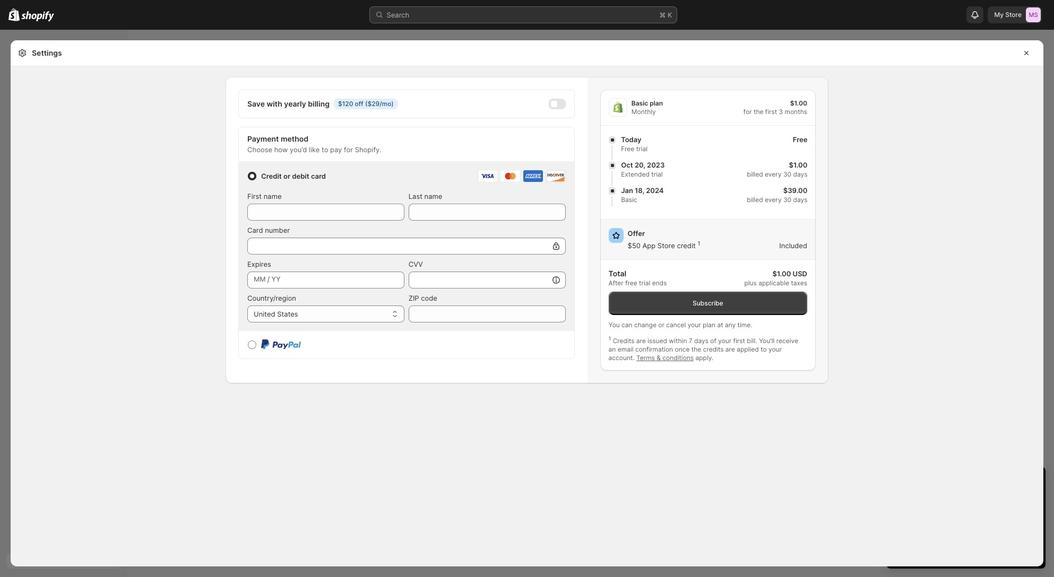 Task type: locate. For each thing, give the bounding box(es) containing it.
0 vertical spatial store
[[1006, 11, 1023, 19]]

card
[[311, 172, 326, 181]]

trial down today
[[637, 145, 648, 153]]

free down today
[[621, 145, 635, 153]]

0 vertical spatial 30
[[784, 171, 792, 178]]

shopify image
[[21, 11, 54, 22], [609, 98, 628, 117]]

plan left at
[[703, 322, 716, 330]]

18,
[[635, 186, 645, 195]]

&
[[657, 354, 661, 362]]

shopify image right shopify icon
[[21, 11, 54, 22]]

1 horizontal spatial free
[[793, 135, 808, 144]]

1 credits are issued within 7 days of your first bill. you'll receive an email confirmation once the credits are applied to your account.
[[609, 336, 799, 362]]

0 horizontal spatial free
[[621, 145, 635, 153]]

card
[[248, 226, 263, 235]]

$1.00 inside $1.00 billed every 30 days
[[789, 161, 808, 169]]

credit
[[677, 242, 696, 250]]

to inside payment method choose how you'd like to pay for shopify.
[[322, 146, 329, 154]]

1 horizontal spatial or
[[659, 322, 665, 330]]

change
[[635, 322, 657, 330]]

days up the $39.00
[[794, 171, 808, 178]]

name
[[264, 192, 282, 201], [425, 192, 443, 201]]

to down you'll on the bottom right of page
[[761, 346, 767, 354]]

2 horizontal spatial your
[[769, 346, 782, 354]]

30 down the $39.00
[[784, 196, 792, 204]]

like
[[309, 146, 320, 154]]

0 vertical spatial days
[[794, 171, 808, 178]]

days right 7
[[695, 337, 709, 345]]

store right my
[[1006, 11, 1023, 19]]

1 vertical spatial to
[[761, 346, 767, 354]]

subscribe button
[[609, 292, 808, 316]]

1 up an
[[609, 336, 612, 342]]

1 inside $50 app store credit 1
[[698, 241, 701, 248]]

30 up the $39.00
[[784, 171, 792, 178]]

visa image
[[478, 170, 498, 183]]

$1.00
[[791, 99, 808, 107], [789, 161, 808, 169], [773, 270, 792, 279]]

name right last
[[425, 192, 443, 201]]

shopify image
[[8, 8, 20, 21]]

billed
[[747, 171, 763, 178], [747, 196, 763, 204]]

2 vertical spatial days
[[695, 337, 709, 345]]

1 vertical spatial basic
[[621, 196, 637, 204]]

0 vertical spatial plan
[[650, 99, 663, 107]]

or left cancel
[[659, 322, 665, 330]]

0 vertical spatial for
[[744, 108, 752, 116]]

billed down $1.00 billed every 30 days
[[747, 196, 763, 204]]

$1.00 up the $39.00
[[789, 161, 808, 169]]

your right of
[[719, 337, 732, 345]]

cvv
[[409, 260, 423, 269]]

every
[[765, 171, 782, 178], [765, 196, 782, 204]]

country/region
[[248, 294, 296, 303]]

1 vertical spatial free
[[621, 145, 635, 153]]

american express image
[[523, 170, 544, 183]]

1 every from the top
[[765, 171, 782, 178]]

0 vertical spatial shopify image
[[21, 11, 54, 22]]

or left debit
[[284, 172, 291, 181]]

1 vertical spatial every
[[765, 196, 782, 204]]

store right app
[[658, 242, 676, 250]]

1 horizontal spatial the
[[754, 108, 764, 116]]

your down you'll on the bottom right of page
[[769, 346, 782, 354]]

jan
[[621, 186, 633, 195]]

monthly
[[632, 108, 656, 116]]

mastercard image
[[501, 170, 521, 183]]

0 vertical spatial or
[[284, 172, 291, 181]]

paypal image
[[261, 340, 301, 351]]

trial inside today free trial
[[637, 145, 648, 153]]

0 vertical spatial your
[[688, 322, 702, 330]]

billed for $39.00
[[747, 196, 763, 204]]

1 30 from the top
[[784, 171, 792, 178]]

credits
[[613, 337, 635, 345]]

1 vertical spatial first
[[734, 337, 746, 345]]

1 horizontal spatial your
[[719, 337, 732, 345]]

0 vertical spatial first
[[766, 108, 778, 116]]

to right like
[[322, 146, 329, 154]]

ends
[[653, 280, 667, 288]]

are
[[637, 337, 646, 345], [726, 346, 736, 354]]

billed inside $39.00 billed every 30 days
[[747, 196, 763, 204]]

credit or debit card
[[261, 172, 326, 181]]

to inside '1 credits are issued within 7 days of your first bill. you'll receive an email confirmation once the credits are applied to your account.'
[[761, 346, 767, 354]]

shopify image left monthly
[[609, 98, 628, 117]]

free
[[793, 135, 808, 144], [621, 145, 635, 153]]

subscribe
[[693, 300, 724, 308]]

1 vertical spatial your
[[719, 337, 732, 345]]

0 horizontal spatial the
[[692, 346, 702, 354]]

any
[[726, 322, 736, 330]]

for right pay
[[344, 146, 353, 154]]

1 right credit
[[698, 241, 701, 248]]

your
[[688, 322, 702, 330], [719, 337, 732, 345], [769, 346, 782, 354]]

the down 7
[[692, 346, 702, 354]]

0 horizontal spatial 1
[[609, 336, 612, 342]]

days down the $39.00
[[794, 196, 808, 204]]

$1.00 billed every 30 days
[[747, 161, 808, 178]]

the inside '1 credits are issued within 7 days of your first bill. you'll receive an email confirmation once the credits are applied to your account.'
[[692, 346, 702, 354]]

1 vertical spatial days
[[794, 196, 808, 204]]

0 horizontal spatial name
[[264, 192, 282, 201]]

1 horizontal spatial 1
[[698, 241, 701, 248]]

name right "first"
[[264, 192, 282, 201]]

0 horizontal spatial store
[[658, 242, 676, 250]]

once
[[675, 346, 690, 354]]

basic inside jan 18, 2024 basic
[[621, 196, 637, 204]]

0 vertical spatial billed
[[747, 171, 763, 178]]

2 billed from the top
[[747, 196, 763, 204]]

1 vertical spatial the
[[692, 346, 702, 354]]

⌘
[[660, 11, 666, 19]]

an
[[609, 346, 616, 354]]

0 horizontal spatial for
[[344, 146, 353, 154]]

first
[[766, 108, 778, 116], [734, 337, 746, 345]]

1 vertical spatial billed
[[747, 196, 763, 204]]

shopify.
[[355, 146, 382, 154]]

0 horizontal spatial to
[[322, 146, 329, 154]]

total
[[609, 269, 627, 279]]

1
[[698, 241, 701, 248], [609, 336, 612, 342]]

0 horizontal spatial shopify image
[[21, 11, 54, 22]]

$1.00 inside $1.00 usd plus applicable taxes
[[773, 270, 792, 279]]

last
[[409, 192, 423, 201]]

0 vertical spatial to
[[322, 146, 329, 154]]

2 name from the left
[[425, 192, 443, 201]]

$1.00 for total
[[773, 270, 792, 279]]

to
[[322, 146, 329, 154], [761, 346, 767, 354]]

billed inside $1.00 billed every 30 days
[[747, 171, 763, 178]]

number
[[265, 226, 290, 235]]

settings dialog
[[0, 0, 1044, 567]]

$1.00 up months
[[791, 99, 808, 107]]

oct 20, 2023 extended trial
[[621, 161, 665, 178]]

days inside $1.00 billed every 30 days
[[794, 171, 808, 178]]

days for $1.00
[[794, 171, 808, 178]]

30 inside $39.00 billed every 30 days
[[784, 196, 792, 204]]

search
[[387, 11, 410, 19]]

days inside $39.00 billed every 30 days
[[794, 196, 808, 204]]

the
[[754, 108, 764, 116], [692, 346, 702, 354]]

free down months
[[793, 135, 808, 144]]

credit
[[261, 172, 282, 181]]

1 horizontal spatial shopify image
[[609, 98, 628, 117]]

every inside $1.00 billed every 30 days
[[765, 171, 782, 178]]

trial right free
[[640, 280, 651, 288]]

$50 app store credit 1
[[628, 241, 701, 250]]

1 horizontal spatial for
[[744, 108, 752, 116]]

zip
[[409, 294, 419, 303]]

1 inside '1 credits are issued within 7 days of your first bill. you'll receive an email confirmation once the credits are applied to your account.'
[[609, 336, 612, 342]]

1 vertical spatial are
[[726, 346, 736, 354]]

0 vertical spatial trial
[[637, 145, 648, 153]]

store
[[1006, 11, 1023, 19], [658, 242, 676, 250]]

trial
[[637, 145, 648, 153], [652, 171, 663, 178], [640, 280, 651, 288]]

time.
[[738, 322, 753, 330]]

$1.00 up applicable
[[773, 270, 792, 279]]

30 inside $1.00 billed every 30 days
[[784, 171, 792, 178]]

1 vertical spatial for
[[344, 146, 353, 154]]

trial inside total after free trial ends
[[640, 280, 651, 288]]

for left 3
[[744, 108, 752, 116]]

are up the confirmation
[[637, 337, 646, 345]]

your up 7
[[688, 322, 702, 330]]

0 vertical spatial free
[[793, 135, 808, 144]]

card number
[[248, 226, 290, 235]]

1 vertical spatial store
[[658, 242, 676, 250]]

usd
[[793, 270, 808, 279]]

2 30 from the top
[[784, 196, 792, 204]]

plan up monthly
[[650, 99, 663, 107]]

0 vertical spatial 1
[[698, 241, 701, 248]]

1 vertical spatial or
[[659, 322, 665, 330]]

account.
[[609, 354, 635, 362]]

choose
[[248, 146, 273, 154]]

1 vertical spatial shopify image
[[609, 98, 628, 117]]

1 horizontal spatial to
[[761, 346, 767, 354]]

1 horizontal spatial name
[[425, 192, 443, 201]]

trial down the 2023
[[652, 171, 663, 178]]

0 horizontal spatial first
[[734, 337, 746, 345]]

2 vertical spatial trial
[[640, 280, 651, 288]]

2 every from the top
[[765, 196, 782, 204]]

confirmation
[[636, 346, 674, 354]]

basic up monthly
[[632, 99, 649, 107]]

plus
[[745, 280, 757, 288]]

days
[[794, 171, 808, 178], [794, 196, 808, 204], [695, 337, 709, 345]]

dialog
[[1049, 40, 1055, 567]]

my store image
[[1027, 7, 1042, 22]]

billed up $39.00 billed every 30 days
[[747, 171, 763, 178]]

1 vertical spatial plan
[[703, 322, 716, 330]]

0 vertical spatial are
[[637, 337, 646, 345]]

1 horizontal spatial store
[[1006, 11, 1023, 19]]

first left 3
[[766, 108, 778, 116]]

1 vertical spatial 1
[[609, 336, 612, 342]]

2 days left in your trial element
[[887, 495, 1046, 569]]

0 horizontal spatial your
[[688, 322, 702, 330]]

1 vertical spatial trial
[[652, 171, 663, 178]]

every down $1.00 billed every 30 days
[[765, 196, 782, 204]]

are right "credits"
[[726, 346, 736, 354]]

2 vertical spatial your
[[769, 346, 782, 354]]

the left 3
[[754, 108, 764, 116]]

0 vertical spatial every
[[765, 171, 782, 178]]

1 vertical spatial 30
[[784, 196, 792, 204]]

1 vertical spatial $1.00
[[789, 161, 808, 169]]

first up applied
[[734, 337, 746, 345]]

2 vertical spatial $1.00
[[773, 270, 792, 279]]

or
[[284, 172, 291, 181], [659, 322, 665, 330]]

every up $39.00 billed every 30 days
[[765, 171, 782, 178]]

1 billed from the top
[[747, 171, 763, 178]]

1 name from the left
[[264, 192, 282, 201]]

30
[[784, 171, 792, 178], [784, 196, 792, 204]]

settings
[[32, 48, 62, 57]]

every inside $39.00 billed every 30 days
[[765, 196, 782, 204]]

0 vertical spatial basic
[[632, 99, 649, 107]]

today
[[621, 135, 642, 144]]

basic down "jan"
[[621, 196, 637, 204]]



Task type: vqa. For each thing, say whether or not it's contained in the screenshot.
"⌘"
yes



Task type: describe. For each thing, give the bounding box(es) containing it.
$1.00 for oct 20, 2023
[[789, 161, 808, 169]]

($29/mo)
[[365, 100, 394, 108]]

basic plan
[[632, 99, 663, 107]]

united states
[[254, 310, 298, 319]]

0 horizontal spatial plan
[[650, 99, 663, 107]]

discover image
[[546, 170, 566, 183]]

method
[[281, 134, 309, 143]]

k
[[668, 11, 673, 19]]

cancel
[[667, 322, 686, 330]]

billing
[[308, 99, 330, 108]]

1 horizontal spatial plan
[[703, 322, 716, 330]]

how
[[274, 146, 288, 154]]

terms
[[637, 354, 655, 362]]

payment method choose how you'd like to pay for shopify.
[[248, 134, 382, 154]]

issued
[[648, 337, 668, 345]]

1 horizontal spatial first
[[766, 108, 778, 116]]

for the first 3 months
[[744, 108, 808, 116]]

2023
[[647, 161, 665, 169]]

store inside $50 app store credit 1
[[658, 242, 676, 250]]

applied
[[737, 346, 759, 354]]

you'll
[[760, 337, 775, 345]]

with
[[267, 99, 283, 108]]

taxes
[[792, 280, 808, 288]]

you can change or cancel your plan at any time.
[[609, 322, 753, 330]]

first inside '1 credits are issued within 7 days of your first bill. you'll receive an email confirmation once the credits are applied to your account.'
[[734, 337, 746, 345]]

today free trial
[[621, 135, 648, 153]]

30 for $1.00
[[784, 171, 792, 178]]

app
[[643, 242, 656, 250]]

billed for $1.00
[[747, 171, 763, 178]]

$39.00
[[784, 186, 808, 195]]

can
[[622, 322, 633, 330]]

$1.00 usd plus applicable taxes
[[745, 270, 808, 288]]

you'd
[[290, 146, 307, 154]]

0 horizontal spatial or
[[284, 172, 291, 181]]

yearly
[[284, 99, 306, 108]]

$120 off ($29/mo)
[[338, 100, 394, 108]]

1 horizontal spatial are
[[726, 346, 736, 354]]

name for first name
[[264, 192, 282, 201]]

Last name text field
[[409, 204, 566, 221]]

at
[[718, 322, 724, 330]]

7
[[689, 337, 693, 345]]

every for $1.00
[[765, 171, 782, 178]]

bill.
[[748, 337, 758, 345]]

terms & conditions apply.
[[637, 354, 714, 362]]

3
[[780, 108, 784, 116]]

after
[[609, 280, 624, 288]]

states
[[277, 310, 298, 319]]

free
[[626, 280, 638, 288]]

first
[[248, 192, 262, 201]]

credits
[[704, 346, 724, 354]]

applicable
[[759, 280, 790, 288]]

for inside payment method choose how you'd like to pay for shopify.
[[344, 146, 353, 154]]

ZIP code text field
[[409, 306, 566, 323]]

code
[[421, 294, 438, 303]]

you
[[609, 322, 620, 330]]

expires
[[248, 260, 271, 269]]

2024
[[646, 186, 664, 195]]

30 for $39.00
[[784, 196, 792, 204]]

my store
[[995, 11, 1023, 19]]

0 horizontal spatial are
[[637, 337, 646, 345]]

days for $39.00
[[794, 196, 808, 204]]

⌘ k
[[660, 11, 673, 19]]

extended
[[621, 171, 650, 178]]

of
[[711, 337, 717, 345]]

$120
[[338, 100, 353, 108]]

name for last name
[[425, 192, 443, 201]]

months
[[785, 108, 808, 116]]

0 vertical spatial $1.00
[[791, 99, 808, 107]]

apply.
[[696, 354, 714, 362]]

total after free trial ends
[[609, 269, 667, 288]]

off
[[355, 100, 364, 108]]

first name
[[248, 192, 282, 201]]

0 vertical spatial the
[[754, 108, 764, 116]]

debit
[[292, 172, 310, 181]]

20,
[[635, 161, 646, 169]]

pay
[[330, 146, 342, 154]]

offer
[[628, 229, 645, 238]]

free inside today free trial
[[621, 145, 635, 153]]

included
[[780, 242, 808, 250]]

email
[[618, 346, 634, 354]]

payment
[[248, 134, 279, 143]]

conditions
[[663, 354, 694, 362]]

save with yearly billing
[[248, 99, 330, 108]]

my
[[995, 11, 1004, 19]]

zip code
[[409, 294, 438, 303]]

every for $39.00
[[765, 196, 782, 204]]

united
[[254, 310, 275, 319]]

days inside '1 credits are issued within 7 days of your first bill. you'll receive an email confirmation once the credits are applied to your account.'
[[695, 337, 709, 345]]

receive
[[777, 337, 799, 345]]

last name
[[409, 192, 443, 201]]

oct
[[621, 161, 633, 169]]

First name text field
[[248, 204, 405, 221]]

trial inside oct 20, 2023 extended trial
[[652, 171, 663, 178]]

jan 18, 2024 basic
[[621, 186, 664, 204]]



